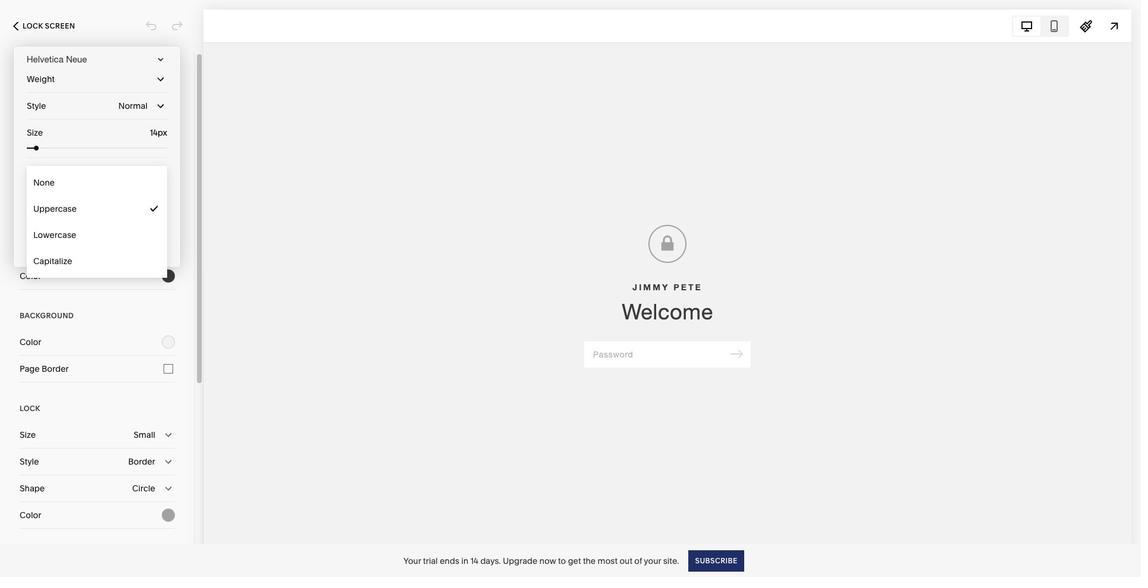 Task type: locate. For each thing, give the bounding box(es) containing it.
height
[[45, 230, 72, 241]]

2 color from the top
[[20, 271, 41, 282]]

font
[[20, 151, 37, 162], [20, 244, 37, 255]]

color
[[20, 178, 41, 189], [20, 271, 41, 282], [20, 337, 41, 348], [20, 510, 41, 521]]

1 uppercase from the left
[[33, 204, 77, 214]]

lock screen button
[[0, 13, 88, 39]]

None range field
[[27, 146, 167, 151], [27, 184, 167, 189], [27, 249, 167, 254], [27, 146, 167, 151], [27, 184, 167, 189], [27, 249, 167, 254]]

1 vertical spatial lock
[[20, 404, 40, 413]]

2 color button from the top
[[20, 263, 175, 289]]

0 vertical spatial lock
[[23, 21, 43, 30]]

screen
[[45, 21, 75, 30]]

font button up none
[[20, 143, 175, 170]]

font button down transform
[[20, 236, 175, 262]]

1 vertical spatial font
[[20, 244, 37, 255]]

uppercase
[[33, 204, 77, 214], [104, 204, 148, 214]]

1 font button from the top
[[20, 143, 175, 170]]

text transform
[[27, 204, 84, 214]]

font for headline
[[20, 244, 37, 255]]

2 uppercase from the left
[[104, 204, 148, 214]]

site.
[[664, 556, 679, 566]]

color for 1st the color button from the top of the page
[[20, 178, 41, 189]]

font button
[[20, 143, 175, 170], [20, 236, 175, 262]]

font up letter
[[20, 151, 37, 162]]

1 horizontal spatial uppercase
[[104, 204, 148, 214]]

out
[[620, 556, 633, 566]]

None field
[[129, 126, 167, 139], [129, 164, 167, 177], [129, 126, 167, 139], [129, 164, 167, 177]]

lock inside button
[[23, 21, 43, 30]]

lock
[[23, 21, 43, 30], [20, 404, 40, 413]]

tab list
[[1014, 16, 1068, 35]]

the
[[583, 556, 596, 566]]

font button for headline
[[20, 236, 175, 262]]

list box
[[27, 170, 167, 274]]

4 color from the top
[[20, 510, 41, 521]]

0 vertical spatial font button
[[20, 143, 175, 170]]

2 font button from the top
[[20, 236, 175, 262]]

page border
[[20, 364, 69, 374]]

font button for branding
[[20, 143, 175, 170]]

lock left "screen"
[[23, 21, 43, 30]]

2 font from the top
[[20, 244, 37, 255]]

transform
[[45, 204, 84, 214]]

1 vertical spatial font button
[[20, 236, 175, 262]]

modal dialog
[[14, 46, 180, 267]]

color for second the color button from the bottom
[[20, 337, 41, 348]]

1 color from the top
[[20, 178, 41, 189]]

days.
[[481, 556, 501, 566]]

1 font from the top
[[20, 151, 37, 162]]

0 vertical spatial font
[[20, 151, 37, 162]]

trial
[[423, 556, 438, 566]]

font for branding
[[20, 151, 37, 162]]

background
[[20, 311, 74, 320]]

color button
[[20, 170, 175, 196], [20, 263, 175, 289], [20, 329, 175, 355], [20, 502, 175, 529]]

0 horizontal spatial uppercase
[[33, 204, 77, 214]]

lock down page
[[20, 404, 40, 413]]

3 color from the top
[[20, 337, 41, 348]]

font down line
[[20, 244, 37, 255]]



Task type: describe. For each thing, give the bounding box(es) containing it.
4 color button from the top
[[20, 502, 175, 529]]

your
[[644, 556, 662, 566]]

lock for lock
[[20, 404, 40, 413]]

list box containing none
[[27, 170, 167, 274]]

headline
[[20, 218, 58, 227]]

size
[[27, 127, 43, 138]]

line
[[27, 230, 43, 241]]

capitalize
[[33, 256, 72, 267]]

upgrade
[[503, 556, 538, 566]]

14
[[471, 556, 479, 566]]

line height
[[27, 230, 72, 241]]

now
[[540, 556, 556, 566]]

ends
[[440, 556, 460, 566]]

in
[[462, 556, 469, 566]]

letter
[[27, 165, 50, 176]]

lock screen
[[23, 21, 75, 30]]

1 color button from the top
[[20, 170, 175, 196]]

page
[[20, 364, 40, 374]]

lowercase
[[33, 230, 76, 240]]

to
[[558, 556, 566, 566]]

get
[[568, 556, 581, 566]]

letter spacing
[[27, 165, 84, 176]]

color for fourth the color button from the top
[[20, 510, 41, 521]]

3 color button from the top
[[20, 329, 175, 355]]

font preview image
[[14, 50, 158, 69]]

border
[[42, 364, 69, 374]]

color for 2nd the color button from the top
[[20, 271, 41, 282]]

branding
[[20, 126, 60, 135]]

text
[[27, 204, 43, 214]]

spacing
[[52, 165, 84, 176]]

most
[[598, 556, 618, 566]]

styles
[[20, 52, 68, 72]]

uppercase inside list box
[[33, 204, 77, 214]]

of
[[635, 556, 642, 566]]

Search text field
[[20, 78, 175, 104]]

none
[[33, 177, 55, 188]]

uppercase inside modal dialog
[[104, 204, 148, 214]]

your trial ends in 14 days. upgrade now to get the most out of your site.
[[404, 556, 679, 566]]

your
[[404, 556, 421, 566]]

lock for lock screen
[[23, 21, 43, 30]]



Task type: vqa. For each thing, say whether or not it's contained in the screenshot.
"small"
no



